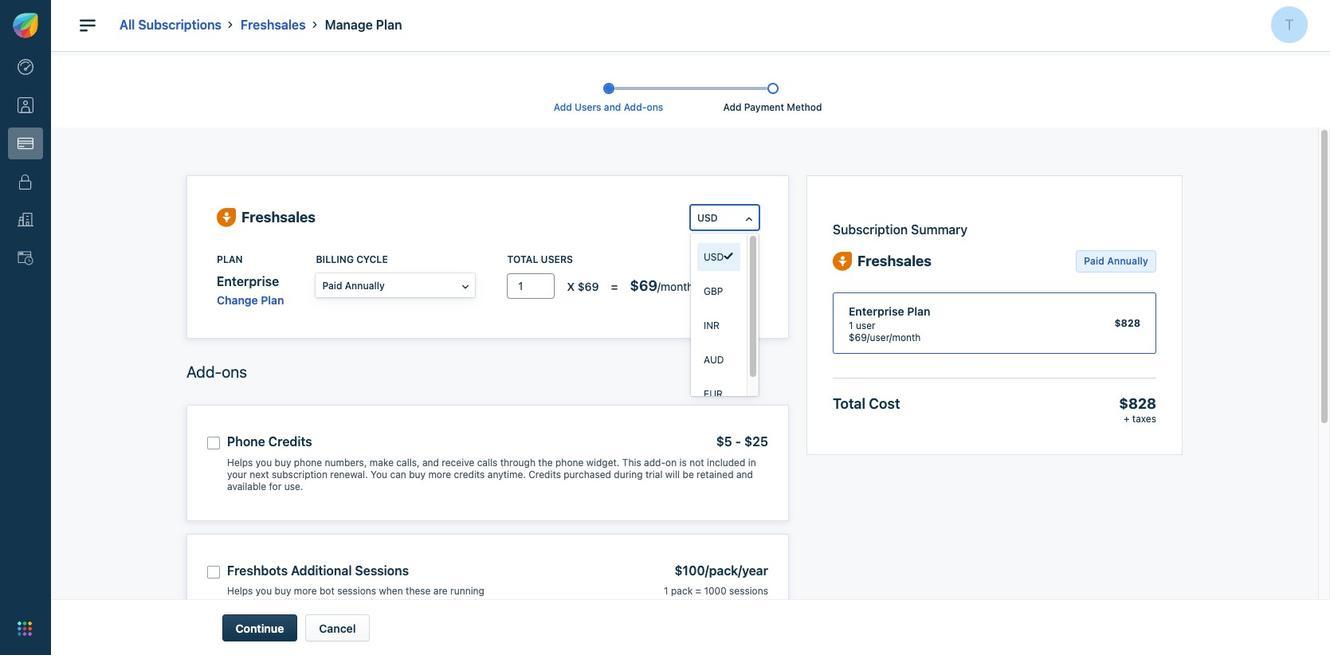 Task type: locate. For each thing, give the bounding box(es) containing it.
1 horizontal spatial annually
[[1108, 255, 1149, 267]]

total
[[507, 253, 538, 265], [833, 395, 866, 412]]

usd inside usd dropdown button
[[697, 212, 718, 224]]

be right on
[[683, 468, 694, 480]]

during
[[614, 468, 643, 480]]

helps up have
[[227, 585, 253, 597]]

2 horizontal spatial your
[[338, 609, 358, 621]]

None checkbox
[[207, 437, 220, 449], [207, 566, 220, 578], [207, 437, 220, 449], [207, 566, 220, 578]]

more inside helps you buy phone numbers, make calls, and receive calls through the phone widget. this add-on is not included in your next subscription renewal. you can buy more credits anytime. credits purchased during trial will be retained and available for use.
[[428, 468, 451, 480]]

$69
[[630, 278, 658, 294], [578, 279, 599, 293]]

sessions down year
[[729, 585, 768, 597]]

0 vertical spatial total
[[507, 253, 538, 265]]

sessions left are
[[388, 597, 427, 609]]

total left cost
[[833, 395, 866, 412]]

phone up "use."
[[294, 456, 322, 468]]

cycle inside helps you buy more bot sessions when these are running out. these will be added to any bot sessions you already have in your account for your current billing cycle only.
[[426, 609, 450, 621]]

ons up the phone
[[222, 363, 247, 381]]

1 horizontal spatial pack
[[709, 563, 738, 578]]

0 horizontal spatial in
[[251, 609, 259, 621]]

1
[[849, 319, 853, 331], [664, 585, 668, 597]]

buy up account
[[275, 585, 291, 597]]

1 horizontal spatial bot
[[370, 597, 385, 609]]

helps inside helps you buy more bot sessions when these are running out. these will be added to any bot sessions you already have in your account for your current billing cycle only.
[[227, 585, 253, 597]]

0 horizontal spatial your
[[227, 468, 247, 480]]

for left "use."
[[269, 480, 282, 492]]

0 horizontal spatial add
[[554, 101, 572, 113]]

0 horizontal spatial ons
[[222, 363, 247, 381]]

helps
[[227, 456, 253, 468], [227, 585, 253, 597]]

pack down $100
[[671, 585, 693, 597]]

sessions up current
[[337, 585, 376, 597]]

0 horizontal spatial credits
[[268, 434, 312, 449]]

0 vertical spatial enterprise
[[217, 274, 279, 289]]

0 horizontal spatial more
[[294, 585, 317, 597]]

use.
[[284, 480, 303, 492]]

enterprise up change
[[217, 274, 279, 289]]

0 vertical spatial credits
[[268, 434, 312, 449]]

for up cancel
[[323, 609, 336, 621]]

buy
[[275, 456, 291, 468], [409, 468, 426, 480], [275, 585, 291, 597]]

1 horizontal spatial and
[[604, 101, 621, 113]]

in inside helps you buy more bot sessions when these are running out. these will be added to any bot sessions you already have in your account for your current billing cycle only.
[[251, 609, 259, 621]]

0 vertical spatial will
[[665, 468, 680, 480]]

enterprise
[[217, 274, 279, 289], [849, 304, 904, 318]]

more left credits
[[428, 468, 451, 480]]

will inside helps you buy phone numbers, make calls, and receive calls through the phone widget. this add-on is not included in your next subscription renewal. you can buy more credits anytime. credits purchased during trial will be retained and available for use.
[[665, 468, 680, 480]]

1 vertical spatial add-
[[187, 363, 222, 381]]

0 vertical spatial helps
[[227, 456, 253, 468]]

1 vertical spatial =
[[695, 585, 702, 597]]

add for add payment method
[[723, 101, 742, 113]]

add- right users
[[624, 101, 647, 113]]

/ up '1000'
[[705, 563, 709, 578]]

0 horizontal spatial and
[[422, 456, 439, 468]]

ons
[[647, 101, 663, 113], [222, 363, 247, 381]]

1 vertical spatial in
[[251, 609, 259, 621]]

add
[[554, 101, 572, 113], [723, 101, 742, 113]]

1 horizontal spatial add
[[723, 101, 742, 113]]

enterprise inside enterprise plan 1 user $69/user/month
[[849, 304, 904, 318]]

pack up 1 pack = 1000 sessions
[[709, 563, 738, 578]]

continue button
[[222, 614, 298, 641]]

1 vertical spatial be
[[295, 597, 306, 609]]

you inside helps you buy phone numbers, make calls, and receive calls through the phone widget. this add-on is not included in your next subscription renewal. you can buy more credits anytime. credits purchased during trial will be retained and available for use.
[[256, 456, 272, 468]]

renewal.
[[330, 468, 368, 480]]

1 horizontal spatial paid annually
[[1084, 255, 1149, 267]]

bot right any
[[370, 597, 385, 609]]

buy for helps you buy phone numbers, make calls, and receive calls through the phone widget. this add-on is not included in your next subscription renewal. you can buy more credits anytime. credits purchased during trial will be retained and available for use.
[[275, 456, 291, 468]]

and right users
[[604, 101, 621, 113]]

0 horizontal spatial be
[[295, 597, 306, 609]]

0 horizontal spatial cycle
[[356, 253, 388, 265]]

2 horizontal spatial and
[[736, 468, 753, 480]]

more
[[428, 468, 451, 480], [294, 585, 317, 597]]

for inside helps you buy phone numbers, make calls, and receive calls through the phone widget. this add-on is not included in your next subscription renewal. you can buy more credits anytime. credits purchased during trial will be retained and available for use.
[[269, 480, 282, 492]]

$69 right x  $69
[[630, 278, 658, 294]]

additional
[[291, 563, 352, 578]]

in up continue
[[251, 609, 259, 621]]

2 phone from the left
[[556, 456, 584, 468]]

0 horizontal spatial 1
[[664, 585, 668, 597]]

1 horizontal spatial for
[[323, 609, 336, 621]]

for inside helps you buy more bot sessions when these are running out. these will be added to any bot sessions you already have in your account for your current billing cycle only.
[[323, 609, 336, 621]]

1 horizontal spatial will
[[665, 468, 680, 480]]

freshsales for freshsales icon
[[242, 209, 316, 226]]

1 horizontal spatial credits
[[529, 468, 561, 480]]

1 vertical spatial freshsales
[[242, 209, 316, 226]]

security image
[[18, 174, 33, 190]]

freshsales link
[[241, 18, 306, 32]]

cycle up paid annually dropdown button
[[356, 253, 388, 265]]

freshsales left manage
[[241, 18, 306, 32]]

phone right the
[[556, 456, 584, 468]]

in down $25
[[748, 456, 756, 468]]

0 horizontal spatial =
[[611, 279, 618, 293]]

add-ons
[[187, 363, 247, 381]]

usd button
[[691, 206, 759, 230]]

0 vertical spatial more
[[428, 468, 451, 480]]

you
[[256, 456, 272, 468], [256, 585, 272, 597], [430, 597, 446, 609]]

2 helps from the top
[[227, 585, 253, 597]]

and right calls,
[[422, 456, 439, 468]]

helps inside helps you buy phone numbers, make calls, and receive calls through the phone widget. this add-on is not included in your next subscription renewal. you can buy more credits anytime. credits purchased during trial will be retained and available for use.
[[227, 456, 253, 468]]

available
[[227, 480, 266, 492]]

annually
[[1108, 255, 1149, 267], [345, 279, 385, 291]]

you for in
[[256, 585, 272, 597]]

for
[[269, 480, 282, 492], [323, 609, 336, 621]]

you down phone credits
[[256, 456, 272, 468]]

any
[[352, 597, 368, 609]]

plan up $69/user/month
[[907, 304, 931, 318]]

1 horizontal spatial paid
[[1084, 255, 1105, 267]]

1 horizontal spatial your
[[262, 609, 282, 621]]

1 horizontal spatial be
[[683, 468, 694, 480]]

cycle down are
[[426, 609, 450, 621]]

my subscriptions image
[[18, 136, 33, 152]]

credits up the subscription at the bottom left of page
[[268, 434, 312, 449]]

0 horizontal spatial add-
[[187, 363, 222, 381]]

1 vertical spatial helps
[[227, 585, 253, 597]]

0 horizontal spatial /
[[705, 563, 709, 578]]

0 horizontal spatial phone
[[294, 456, 322, 468]]

1 vertical spatial will
[[278, 597, 292, 609]]

1 horizontal spatial 1
[[849, 319, 853, 331]]

0 vertical spatial cycle
[[356, 253, 388, 265]]

1 inside enterprise plan 1 user $69/user/month
[[849, 319, 853, 331]]

freshsales down subscription summary at the top
[[858, 253, 932, 269]]

= right x  $69
[[611, 279, 618, 293]]

1 vertical spatial usd
[[704, 251, 724, 263]]

1 horizontal spatial /
[[738, 563, 742, 578]]

/ up 1 pack = 1000 sessions
[[738, 563, 742, 578]]

0 horizontal spatial paid
[[322, 279, 342, 291]]

will inside helps you buy more bot sessions when these are running out. these will be added to any bot sessions you already have in your account for your current billing cycle only.
[[278, 597, 292, 609]]

= left '1000'
[[695, 585, 702, 597]]

already
[[449, 597, 482, 609]]

you down freshbots
[[256, 585, 272, 597]]

1 vertical spatial paid annually
[[322, 279, 385, 291]]

0 vertical spatial in
[[748, 456, 756, 468]]

not
[[690, 456, 704, 468]]

1 horizontal spatial total
[[833, 395, 866, 412]]

will right these
[[278, 597, 292, 609]]

1 phone from the left
[[294, 456, 322, 468]]

subscriptions
[[138, 18, 222, 32]]

1 add from the left
[[554, 101, 572, 113]]

and right retained
[[736, 468, 753, 480]]

paid inside paid annually dropdown button
[[322, 279, 342, 291]]

included
[[707, 456, 746, 468]]

running
[[450, 585, 485, 597]]

1 vertical spatial pack
[[671, 585, 693, 597]]

credits right anytime.
[[529, 468, 561, 480]]

total left users
[[507, 253, 538, 265]]

account
[[284, 609, 321, 621]]

0 horizontal spatial enterprise
[[217, 274, 279, 289]]

2 vertical spatial freshsales
[[858, 253, 932, 269]]

1 horizontal spatial cycle
[[426, 609, 450, 621]]

credits
[[454, 468, 485, 480]]

1 horizontal spatial add-
[[624, 101, 647, 113]]

0 vertical spatial ons
[[647, 101, 663, 113]]

1 / from the left
[[705, 563, 709, 578]]

your up continue
[[262, 609, 282, 621]]

2 / from the left
[[738, 563, 742, 578]]

0 vertical spatial $828
[[1115, 317, 1141, 329]]

add- down change
[[187, 363, 222, 381]]

more up account
[[294, 585, 317, 597]]

2 horizontal spatial sessions
[[729, 585, 768, 597]]

have
[[227, 609, 248, 621]]

anytime.
[[488, 468, 526, 480]]

1 vertical spatial enterprise
[[849, 304, 904, 318]]

1 vertical spatial paid
[[322, 279, 342, 291]]

0 vertical spatial usd
[[697, 212, 718, 224]]

0 vertical spatial for
[[269, 480, 282, 492]]

freshsales image
[[833, 252, 852, 271]]

only.
[[452, 609, 473, 621]]

phone
[[294, 456, 322, 468], [556, 456, 584, 468]]

plan up enterprise change plan
[[217, 253, 243, 265]]

plan
[[376, 18, 402, 32], [217, 253, 243, 265], [261, 293, 284, 307], [907, 304, 931, 318]]

all subscriptions
[[120, 18, 222, 32]]

change
[[217, 293, 258, 307]]

1 vertical spatial total
[[833, 395, 866, 412]]

manage plan
[[325, 18, 402, 32]]

0 vertical spatial annually
[[1108, 255, 1149, 267]]

$828
[[1115, 317, 1141, 329], [1119, 395, 1157, 412]]

1 vertical spatial credits
[[529, 468, 561, 480]]

1 horizontal spatial sessions
[[388, 597, 427, 609]]

$69 right x
[[578, 279, 599, 293]]

next
[[250, 468, 269, 480]]

plan right change
[[261, 293, 284, 307]]

purchased
[[564, 468, 611, 480]]

None text field
[[508, 274, 556, 298]]

1 vertical spatial cycle
[[426, 609, 450, 621]]

added
[[309, 597, 337, 609]]

calls
[[477, 456, 498, 468]]

0 horizontal spatial annually
[[345, 279, 385, 291]]

1 helps from the top
[[227, 456, 253, 468]]

add left the payment
[[723, 101, 742, 113]]

buy for helps you buy more bot sessions when these are running out. these will be added to any bot sessions you already have in your account for your current billing cycle only.
[[275, 585, 291, 597]]

usd inside list of options menu
[[704, 251, 724, 263]]

1 horizontal spatial ons
[[647, 101, 663, 113]]

1 horizontal spatial phone
[[556, 456, 584, 468]]

buy down phone credits
[[275, 456, 291, 468]]

0 vertical spatial pack
[[709, 563, 738, 578]]

buy inside helps you buy more bot sessions when these are running out. these will be added to any bot sessions you already have in your account for your current billing cycle only.
[[275, 585, 291, 597]]

freshworks switcher image
[[18, 622, 32, 636]]

2 add from the left
[[723, 101, 742, 113]]

plan right manage
[[376, 18, 402, 32]]

cancel button
[[306, 614, 370, 641]]

you for next
[[256, 456, 272, 468]]

enterprise for 1 user
[[849, 304, 904, 318]]

paid
[[1084, 255, 1105, 267], [322, 279, 342, 291]]

1 horizontal spatial enterprise
[[849, 304, 904, 318]]

pack
[[709, 563, 738, 578], [671, 585, 693, 597]]

users image
[[18, 97, 33, 113]]

eur
[[704, 388, 723, 400]]

your up cancel
[[338, 609, 358, 621]]

1 vertical spatial $828
[[1119, 395, 1157, 412]]

freshsales right freshsales icon
[[242, 209, 316, 226]]

1 horizontal spatial more
[[428, 468, 451, 480]]

1 vertical spatial 1
[[664, 585, 668, 597]]

will right trial
[[665, 468, 680, 480]]

be
[[683, 468, 694, 480], [295, 597, 306, 609]]

1 horizontal spatial in
[[748, 456, 756, 468]]

helps down the phone
[[227, 456, 253, 468]]

1 vertical spatial annually
[[345, 279, 385, 291]]

your left next
[[227, 468, 247, 480]]

your
[[227, 468, 247, 480], [262, 609, 282, 621], [338, 609, 358, 621]]

all
[[120, 18, 135, 32]]

0 vertical spatial paid
[[1084, 255, 1105, 267]]

0 vertical spatial 1
[[849, 319, 853, 331]]

be left added
[[295, 597, 306, 609]]

1 left user
[[849, 319, 853, 331]]

0 horizontal spatial for
[[269, 480, 282, 492]]

the
[[538, 456, 553, 468]]

add left users
[[554, 101, 572, 113]]

buy right can
[[409, 468, 426, 480]]

are
[[433, 585, 448, 597]]

credits
[[268, 434, 312, 449], [529, 468, 561, 480]]

freshsales
[[241, 18, 306, 32], [242, 209, 316, 226], [858, 253, 932, 269]]

is
[[680, 456, 687, 468]]

subscription
[[272, 468, 328, 480]]

0 horizontal spatial will
[[278, 597, 292, 609]]

1 vertical spatial for
[[323, 609, 336, 621]]

0 horizontal spatial sessions
[[337, 585, 376, 597]]

enterprise inside enterprise change plan
[[217, 274, 279, 289]]

0 horizontal spatial total
[[507, 253, 538, 265]]

freshbots
[[227, 563, 288, 578]]

will
[[665, 468, 680, 480], [278, 597, 292, 609]]

1 vertical spatial more
[[294, 585, 317, 597]]

these
[[247, 597, 275, 609]]

0 horizontal spatial paid annually
[[322, 279, 385, 291]]

bot left to
[[320, 585, 335, 597]]

ons right users
[[647, 101, 663, 113]]

1 left '1000'
[[664, 585, 668, 597]]

enterprise up user
[[849, 304, 904, 318]]

0 vertical spatial be
[[683, 468, 694, 480]]



Task type: describe. For each thing, give the bounding box(es) containing it.
freshbots additional sessions
[[227, 563, 409, 578]]

plan inside enterprise plan 1 user $69/user/month
[[907, 304, 931, 318]]

total users
[[507, 253, 573, 265]]

taxes
[[1133, 413, 1157, 425]]

these
[[406, 585, 431, 597]]

to
[[340, 597, 349, 609]]

0 horizontal spatial $69
[[578, 279, 599, 293]]

0 vertical spatial =
[[611, 279, 618, 293]]

credits inside helps you buy phone numbers, make calls, and receive calls through the phone widget. this add-on is not included in your next subscription renewal. you can buy more credits anytime. credits purchased during trial will be retained and available for use.
[[529, 468, 561, 480]]

1 vertical spatial ons
[[222, 363, 247, 381]]

be inside helps you buy more bot sessions when these are running out. these will be added to any bot sessions you already have in your account for your current billing cycle only.
[[295, 597, 306, 609]]

all subscriptions link
[[120, 18, 222, 32]]

list of options menu
[[691, 234, 759, 408]]

add-
[[644, 456, 666, 468]]

annually inside dropdown button
[[345, 279, 385, 291]]

-
[[735, 434, 741, 449]]

$69 /month
[[630, 278, 694, 294]]

x
[[567, 279, 575, 293]]

user
[[856, 319, 876, 331]]

trial
[[646, 468, 663, 480]]

on
[[666, 456, 677, 468]]

+
[[1124, 413, 1130, 425]]

enterprise for enterprise
[[217, 274, 279, 289]]

phone credits
[[227, 434, 312, 449]]

0 vertical spatial add-
[[624, 101, 647, 113]]

widget.
[[586, 456, 620, 468]]

$25
[[745, 434, 768, 449]]

$100 / pack / year
[[675, 563, 768, 578]]

freshworks icon image
[[13, 13, 38, 38]]

1 pack = 1000 sessions
[[664, 585, 768, 597]]

neo admin center image
[[18, 59, 33, 75]]

$69/user/month
[[849, 331, 921, 343]]

be inside helps you buy phone numbers, make calls, and receive calls through the phone widget. this add-on is not included in your next subscription renewal. you can buy more credits anytime. credits purchased during trial will be retained and available for use.
[[683, 468, 694, 480]]

add payment method
[[723, 101, 822, 113]]

x  $69
[[567, 279, 599, 293]]

billing cycle
[[316, 253, 388, 265]]

users
[[541, 253, 573, 265]]

method
[[787, 101, 822, 113]]

1000
[[704, 585, 727, 597]]

helps you buy more bot sessions when these are running out. these will be added to any bot sessions you already have in your account for your current billing cycle only.
[[227, 585, 485, 621]]

enterprise change plan
[[217, 274, 284, 307]]

helps for helps you buy more bot sessions when these are running out. these will be added to any bot sessions you already have in your account for your current billing cycle only.
[[227, 585, 253, 597]]

users
[[575, 101, 601, 113]]

this
[[622, 456, 641, 468]]

billing
[[316, 253, 354, 265]]

more inside helps you buy more bot sessions when these are running out. these will be added to any bot sessions you already have in your account for your current billing cycle only.
[[294, 585, 317, 597]]

subscription summary
[[833, 222, 968, 237]]

out.
[[227, 597, 245, 609]]

inr
[[704, 320, 720, 332]]

audit logs image
[[18, 250, 33, 266]]

total for total cost
[[833, 395, 866, 412]]

freshsales for freshsales image
[[858, 253, 932, 269]]

cancel
[[319, 621, 356, 635]]

aud
[[704, 354, 724, 366]]

add users and add-ons
[[554, 101, 663, 113]]

numbers,
[[325, 456, 367, 468]]

manage
[[325, 18, 373, 32]]

your inside helps you buy phone numbers, make calls, and receive calls through the phone widget. this add-on is not included in your next subscription renewal. you can buy more credits anytime. credits purchased during trial will be retained and available for use.
[[227, 468, 247, 480]]

billing
[[396, 609, 423, 621]]

paid annually inside dropdown button
[[322, 279, 385, 291]]

$828 for $828
[[1115, 317, 1141, 329]]

current
[[361, 609, 394, 621]]

can
[[390, 468, 406, 480]]

/month
[[658, 279, 694, 293]]

when
[[379, 585, 403, 597]]

1 horizontal spatial =
[[695, 585, 702, 597]]

make
[[370, 456, 394, 468]]

enterprise plan 1 user $69/user/month
[[849, 304, 931, 343]]

paid annually button
[[316, 273, 475, 297]]

$828 for $828 + taxes
[[1119, 395, 1157, 412]]

0 horizontal spatial bot
[[320, 585, 335, 597]]

gbp
[[704, 285, 723, 297]]

0 vertical spatial freshsales
[[241, 18, 306, 32]]

profile picture image
[[1271, 6, 1308, 43]]

receive
[[442, 456, 474, 468]]

payment
[[744, 101, 784, 113]]

year
[[742, 563, 768, 578]]

total cost
[[833, 395, 900, 412]]

you
[[371, 468, 387, 480]]

helps you buy phone numbers, make calls, and receive calls through the phone widget. this add-on is not included in your next subscription renewal. you can buy more credits anytime. credits purchased during trial will be retained and available for use.
[[227, 456, 756, 492]]

1 horizontal spatial $69
[[630, 278, 658, 294]]

sessions
[[355, 563, 409, 578]]

0 vertical spatial paid annually
[[1084, 255, 1149, 267]]

through
[[500, 456, 536, 468]]

add for add users and add-ons
[[554, 101, 572, 113]]

you left already
[[430, 597, 446, 609]]

in inside helps you buy phone numbers, make calls, and receive calls through the phone widget. this add-on is not included in your next subscription renewal. you can buy more credits anytime. credits purchased during trial will be retained and available for use.
[[748, 456, 756, 468]]

$828 + taxes
[[1119, 395, 1157, 425]]

0 horizontal spatial pack
[[671, 585, 693, 597]]

phone
[[227, 434, 265, 449]]

$100
[[675, 563, 705, 578]]

retained
[[697, 468, 734, 480]]

summary
[[911, 222, 968, 237]]

cost
[[869, 395, 900, 412]]

$5 - $25
[[716, 434, 768, 449]]

subscription
[[833, 222, 908, 237]]

calls,
[[396, 456, 420, 468]]

plan inside enterprise change plan
[[261, 293, 284, 307]]

helps for helps you buy phone numbers, make calls, and receive calls through the phone widget. this add-on is not included in your next subscription renewal. you can buy more credits anytime. credits purchased during trial will be retained and available for use.
[[227, 456, 253, 468]]

total for total users
[[507, 253, 538, 265]]

organization image
[[18, 212, 33, 228]]

freshsales image
[[217, 208, 236, 227]]

$5
[[716, 434, 732, 449]]

continue
[[236, 621, 284, 635]]



Task type: vqa. For each thing, say whether or not it's contained in the screenshot.
topmost container_WX8MsF4aQZ5i3RN1 image
no



